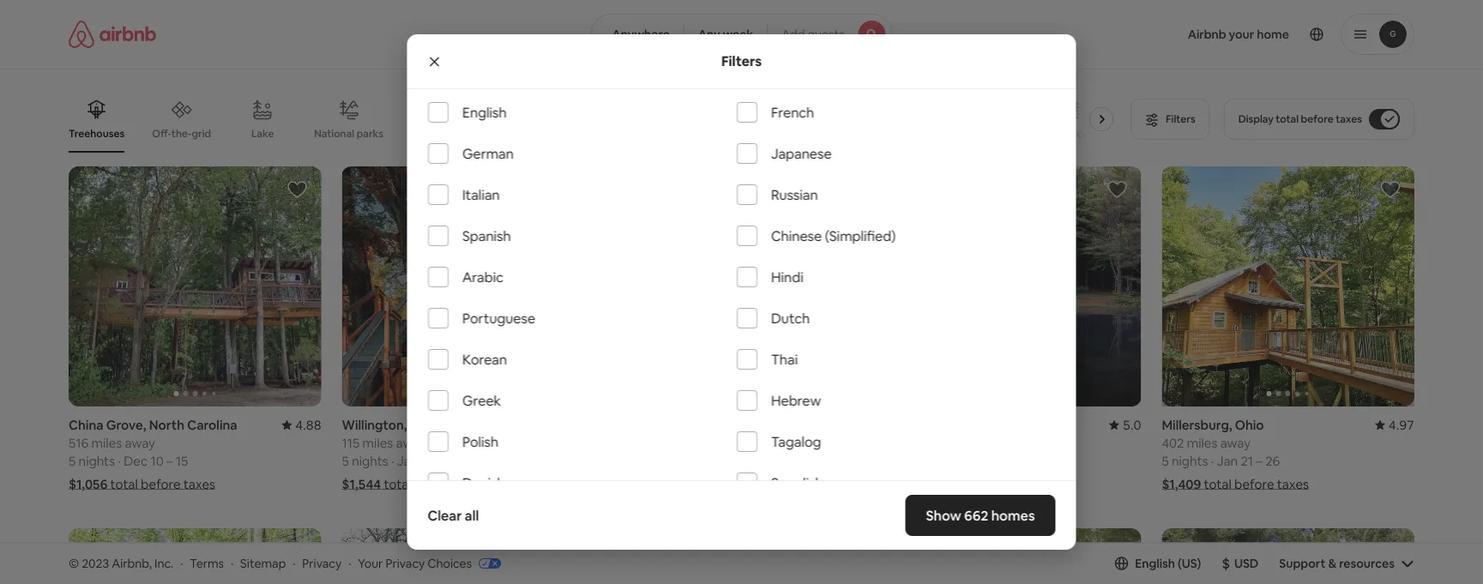 Task type: describe. For each thing, give the bounding box(es) containing it.
$1,409
[[1162, 476, 1201, 492]]

dec inside dec 24 – 29 $1,341 total before taxes
[[670, 452, 694, 469]]

· left privacy link
[[293, 556, 296, 571]]

support & resources
[[1280, 556, 1395, 571]]

italian
[[462, 186, 500, 203]]

(simplified)
[[825, 227, 896, 245]]

dutch
[[771, 309, 810, 327]]

any
[[698, 27, 720, 42]]

treehouses
[[69, 127, 125, 140]]

before up show 662 homes at the right of page
[[962, 476, 1002, 492]]

terms link
[[190, 556, 224, 571]]

miles inside china grove, north carolina 516 miles away 5 nights · dec 10 – 15 $1,056 total before taxes
[[91, 434, 122, 451]]

show 662 homes link
[[906, 495, 1056, 536]]

3
[[421, 452, 428, 469]]

china grove, north carolina 516 miles away 5 nights · dec 10 – 15 $1,056 total before taxes
[[69, 416, 237, 492]]

662
[[964, 507, 989, 524]]

your
[[358, 556, 383, 571]]

any week button
[[684, 14, 768, 55]]

dec inside china grove, north carolina 516 miles away 5 nights · dec 10 – 15 $1,056 total before taxes
[[124, 452, 148, 469]]

– inside dec 24 – 29 $1,341 total before taxes
[[715, 452, 721, 469]]

millersburg,
[[1162, 416, 1233, 433]]

display total before taxes
[[1239, 112, 1362, 126]]

15
[[176, 452, 188, 469]]

add to wishlist: waterbury, vermont image
[[1107, 179, 1128, 200]]

dec 24 – 29 $1,341 total before taxes
[[615, 452, 760, 492]]

none search field containing anywhere
[[591, 14, 893, 55]]

$ usd
[[1222, 555, 1259, 572]]

© 2023 airbnb, inc. ·
[[69, 556, 183, 571]]

10
[[150, 452, 164, 469]]

· right the terms link
[[231, 556, 234, 571]]

parks
[[357, 127, 384, 140]]

5 inside china grove, north carolina 516 miles away 5 nights · dec 10 – 15 $1,056 total before taxes
[[69, 452, 76, 469]]

sitemap link
[[240, 556, 286, 571]]

total right the display on the top
[[1276, 112, 1299, 126]]

miles for 402
[[1187, 434, 1218, 451]]

total inside willington, connecticut 115 miles away 5 nights · jan 3 – 8 $1,544 total before taxes
[[384, 476, 412, 492]]

show map
[[702, 480, 761, 496]]

national
[[314, 127, 354, 140]]

clear
[[428, 507, 462, 524]]

week
[[723, 27, 753, 42]]

lakefront
[[1047, 127, 1094, 140]]

· inside the millersburg, ohio 402 miles away 5 nights · jan 21 – 26 $1,409 total before taxes
[[1211, 452, 1214, 469]]

support & resources button
[[1280, 556, 1415, 571]]

hindi
[[771, 268, 803, 286]]

japanese
[[771, 145, 831, 162]]

willington, connecticut 115 miles away 5 nights · jan 3 – 8 $1,544 total before taxes
[[342, 416, 489, 492]]

french
[[771, 103, 814, 121]]

ohio
[[1235, 416, 1264, 433]]

privacy link
[[302, 556, 342, 571]]

profile element
[[913, 0, 1415, 69]]

terms · sitemap · privacy ·
[[190, 556, 351, 571]]

total inside china grove, north carolina 516 miles away 5 nights · dec 10 – 15 $1,056 total before taxes
[[110, 476, 138, 492]]

$3,709 total before taxes
[[889, 476, 1036, 492]]

– inside china grove, north carolina 516 miles away 5 nights · dec 10 – 15 $1,056 total before taxes
[[166, 452, 173, 469]]

©
[[69, 556, 79, 571]]

$1,341
[[615, 476, 652, 492]]

greek
[[462, 392, 501, 409]]

· inside willington, connecticut 115 miles away 5 nights · jan 3 – 8 $1,544 total before taxes
[[391, 452, 394, 469]]

total inside the millersburg, ohio 402 miles away 5 nights · jan 21 – 26 $1,409 total before taxes
[[1204, 476, 1232, 492]]

show map button
[[685, 467, 799, 508]]

inc.
[[154, 556, 174, 571]]

· right inc. at the bottom
[[180, 556, 183, 571]]

402
[[1162, 434, 1184, 451]]

chinese (simplified)
[[771, 227, 896, 245]]

(us)
[[1178, 556, 1202, 571]]

5.0 out of 5 average rating image
[[1109, 416, 1141, 433]]

nights inside china grove, north carolina 516 miles away 5 nights · dec 10 – 15 $1,056 total before taxes
[[79, 452, 115, 469]]

before inside dec 24 – 29 $1,341 total before taxes
[[685, 476, 725, 492]]

1 privacy from the left
[[302, 556, 342, 571]]

china
[[69, 416, 103, 433]]

add to wishlist: saint johnsbury, vermont image
[[1107, 541, 1128, 562]]

$
[[1222, 555, 1230, 572]]

4.97
[[1389, 416, 1415, 433]]

4.88 out of 5 average rating image
[[282, 416, 321, 433]]

show for show map
[[702, 480, 733, 496]]

5 for 402
[[1162, 452, 1169, 469]]

homes
[[991, 507, 1035, 524]]

total inside dec 24 – 29 $1,341 total before taxes
[[655, 476, 682, 492]]

add to wishlist: willow, new york image
[[834, 541, 854, 562]]

connecticut
[[410, 416, 486, 433]]

terms
[[190, 556, 224, 571]]

english (us) button
[[1115, 556, 1202, 571]]

off-
[[152, 127, 171, 140]]

off-the-grid
[[152, 127, 211, 140]]

add to wishlist: frazeysburg, ohio image
[[560, 541, 581, 562]]

willington,
[[342, 416, 407, 433]]

add
[[782, 27, 805, 42]]

korean
[[462, 351, 507, 368]]

support
[[1280, 556, 1326, 571]]

516
[[69, 434, 89, 451]]

21
[[1241, 452, 1254, 469]]



Task type: locate. For each thing, give the bounding box(es) containing it.
dec
[[124, 452, 148, 469], [670, 452, 694, 469]]

1 – from the left
[[166, 452, 173, 469]]

usd
[[1235, 556, 1259, 571]]

2 horizontal spatial nights
[[1172, 452, 1208, 469]]

5 for 115
[[342, 452, 349, 469]]

show for show 662 homes
[[926, 507, 961, 524]]

show
[[702, 480, 733, 496], [926, 507, 961, 524]]

nights inside willington, connecticut 115 miles away 5 nights · jan 3 – 8 $1,544 total before taxes
[[352, 452, 388, 469]]

– left the '15'
[[166, 452, 173, 469]]

2 miles from the left
[[363, 434, 393, 451]]

away down the grove, at the bottom left of the page
[[125, 434, 155, 451]]

3 5 from the left
[[1162, 452, 1169, 469]]

jan for 21
[[1217, 452, 1238, 469]]

4.88
[[295, 416, 321, 433]]

3 nights from the left
[[1172, 452, 1208, 469]]

miles inside willington, connecticut 115 miles away 5 nights · jan 3 – 8 $1,544 total before taxes
[[363, 434, 393, 451]]

spanish
[[462, 227, 511, 245]]

5.0
[[1123, 416, 1141, 433]]

english for english (us)
[[1135, 556, 1175, 571]]

polish
[[462, 433, 498, 450]]

jan left 3
[[397, 452, 418, 469]]

chinese
[[771, 227, 822, 245]]

english left (us)
[[1135, 556, 1175, 571]]

tagalog
[[771, 433, 821, 450]]

grid
[[192, 127, 211, 140]]

4 – from the left
[[1256, 452, 1263, 469]]

0 vertical spatial show
[[702, 480, 733, 496]]

english (us)
[[1135, 556, 1202, 571]]

group containing off-the-grid
[[69, 86, 1121, 153]]

2 nights from the left
[[352, 452, 388, 469]]

– inside willington, connecticut 115 miles away 5 nights · jan 3 – 8 $1,544 total before taxes
[[431, 452, 437, 469]]

5 down 115
[[342, 452, 349, 469]]

total right $1,544
[[384, 476, 412, 492]]

away inside willington, connecticut 115 miles away 5 nights · jan 3 – 8 $1,544 total before taxes
[[396, 434, 426, 451]]

0 horizontal spatial privacy
[[302, 556, 342, 571]]

·
[[118, 452, 121, 469], [391, 452, 394, 469], [1211, 452, 1214, 469], [180, 556, 183, 571], [231, 556, 234, 571], [293, 556, 296, 571], [348, 556, 351, 571]]

2 away from the left
[[396, 434, 426, 451]]

0 horizontal spatial 5
[[69, 452, 76, 469]]

1 miles from the left
[[91, 434, 122, 451]]

privacy inside your privacy choices 'link'
[[386, 556, 425, 571]]

nights inside the millersburg, ohio 402 miles away 5 nights · jan 21 – 26 $1,409 total before taxes
[[1172, 452, 1208, 469]]

any week
[[698, 27, 753, 42]]

2 horizontal spatial 5
[[1162, 452, 1169, 469]]

add guests
[[782, 27, 845, 42]]

russian
[[771, 186, 818, 203]]

nights up the $1,056
[[79, 452, 115, 469]]

before right the display on the top
[[1301, 112, 1334, 126]]

away for 402
[[1221, 434, 1251, 451]]

english inside filters dialog
[[462, 103, 506, 121]]

danish
[[462, 474, 505, 492]]

– right 3
[[431, 452, 437, 469]]

away up 3
[[396, 434, 426, 451]]

· left 21
[[1211, 452, 1214, 469]]

lake
[[251, 127, 274, 140]]

english for english
[[462, 103, 506, 121]]

miles inside the millersburg, ohio 402 miles away 5 nights · jan 21 – 26 $1,409 total before taxes
[[1187, 434, 1218, 451]]

before down 24
[[685, 476, 725, 492]]

swedish
[[771, 474, 823, 492]]

national parks
[[314, 127, 384, 140]]

taxes inside willington, connecticut 115 miles away 5 nights · jan 3 – 8 $1,544 total before taxes
[[457, 476, 489, 492]]

before inside china grove, north carolina 516 miles away 5 nights · dec 10 – 15 $1,056 total before taxes
[[141, 476, 181, 492]]

jan left 21
[[1217, 452, 1238, 469]]

north
[[149, 416, 184, 433]]

taxes inside dec 24 – 29 $1,341 total before taxes
[[728, 476, 760, 492]]

1 dec from the left
[[124, 452, 148, 469]]

1 nights from the left
[[79, 452, 115, 469]]

0 horizontal spatial jan
[[397, 452, 418, 469]]

0 vertical spatial english
[[462, 103, 506, 121]]

taxes inside china grove, north carolina 516 miles away 5 nights · dec 10 – 15 $1,056 total before taxes
[[183, 476, 215, 492]]

clear all
[[428, 507, 479, 524]]

portuguese
[[462, 309, 535, 327]]

total right the $1,056
[[110, 476, 138, 492]]

5 down 402
[[1162, 452, 1169, 469]]

None search field
[[591, 14, 893, 55]]

privacy left your
[[302, 556, 342, 571]]

anywhere button
[[591, 14, 684, 55]]

away inside the millersburg, ohio 402 miles away 5 nights · jan 21 – 26 $1,409 total before taxes
[[1221, 434, 1251, 451]]

5
[[69, 452, 76, 469], [342, 452, 349, 469], [1162, 452, 1169, 469]]

privacy
[[302, 556, 342, 571], [386, 556, 425, 571]]

nights up $1,544
[[352, 452, 388, 469]]

display
[[1239, 112, 1274, 126]]

add guests button
[[767, 14, 893, 55]]

filters dialog
[[407, 22, 1076, 584]]

1 horizontal spatial dec
[[670, 452, 694, 469]]

1 horizontal spatial miles
[[363, 434, 393, 451]]

1 horizontal spatial away
[[396, 434, 426, 451]]

show down 24
[[702, 480, 733, 496]]

4.97 out of 5 average rating image
[[1375, 416, 1415, 433]]

5 inside willington, connecticut 115 miles away 5 nights · jan 3 – 8 $1,544 total before taxes
[[342, 452, 349, 469]]

$3,709
[[889, 476, 929, 492]]

choices
[[428, 556, 472, 571]]

miles down the grove, at the bottom left of the page
[[91, 434, 122, 451]]

0 horizontal spatial show
[[702, 480, 733, 496]]

clear all button
[[419, 498, 488, 533]]

german
[[462, 145, 513, 162]]

0 horizontal spatial dec
[[124, 452, 148, 469]]

away for 115
[[396, 434, 426, 451]]

&
[[1329, 556, 1337, 571]]

· inside china grove, north carolina 516 miles away 5 nights · dec 10 – 15 $1,056 total before taxes
[[118, 452, 121, 469]]

total right $1,409
[[1204, 476, 1232, 492]]

2 5 from the left
[[342, 452, 349, 469]]

0 horizontal spatial away
[[125, 434, 155, 451]]

dec left '10'
[[124, 452, 148, 469]]

total right $1,341
[[655, 476, 682, 492]]

1 horizontal spatial show
[[926, 507, 961, 524]]

0 horizontal spatial english
[[462, 103, 506, 121]]

dec left 24
[[670, 452, 694, 469]]

nights for 402
[[1172, 452, 1208, 469]]

taxes
[[1336, 112, 1362, 126], [183, 476, 215, 492], [457, 476, 489, 492], [728, 476, 760, 492], [1005, 476, 1036, 492], [1277, 476, 1309, 492]]

before down 3
[[414, 476, 454, 492]]

anywhere
[[612, 27, 670, 42]]

beach
[[420, 127, 450, 140]]

jan
[[397, 452, 418, 469], [1217, 452, 1238, 469]]

all
[[465, 507, 479, 524]]

2023
[[82, 556, 109, 571]]

add to wishlist: bridgewater, virginia image
[[1381, 541, 1401, 562]]

away
[[125, 434, 155, 451], [396, 434, 426, 451], [1221, 434, 1251, 451]]

5 inside the millersburg, ohio 402 miles away 5 nights · jan 21 – 26 $1,409 total before taxes
[[1162, 452, 1169, 469]]

2 jan from the left
[[1217, 452, 1238, 469]]

3 miles from the left
[[1187, 434, 1218, 451]]

show left "662"
[[926, 507, 961, 524]]

29
[[724, 452, 738, 469]]

add to wishlist: millersburg, ohio image
[[1381, 179, 1401, 200]]

· down the grove, at the bottom left of the page
[[118, 452, 121, 469]]

jan inside the millersburg, ohio 402 miles away 5 nights · jan 21 – 26 $1,409 total before taxes
[[1217, 452, 1238, 469]]

miles down millersburg,
[[1187, 434, 1218, 451]]

nights up $1,409
[[1172, 452, 1208, 469]]

1 horizontal spatial nights
[[352, 452, 388, 469]]

miles down willington, at bottom
[[363, 434, 393, 451]]

show 662 homes
[[926, 507, 1035, 524]]

show inside button
[[702, 480, 733, 496]]

1 vertical spatial show
[[926, 507, 961, 524]]

– inside the millersburg, ohio 402 miles away 5 nights · jan 21 – 26 $1,409 total before taxes
[[1256, 452, 1263, 469]]

before down '10'
[[141, 476, 181, 492]]

2 privacy from the left
[[386, 556, 425, 571]]

1 horizontal spatial english
[[1135, 556, 1175, 571]]

· left 3
[[391, 452, 394, 469]]

millersburg, ohio 402 miles away 5 nights · jan 21 – 26 $1,409 total before taxes
[[1162, 416, 1309, 492]]

group
[[69, 86, 1121, 153], [69, 166, 321, 407], [342, 166, 595, 407], [615, 166, 868, 407], [889, 166, 1141, 407], [1162, 166, 1415, 407], [69, 528, 321, 584], [342, 528, 595, 584], [615, 528, 868, 584], [889, 528, 1141, 584], [1162, 528, 1415, 584]]

filters
[[721, 52, 762, 70]]

3 away from the left
[[1221, 434, 1251, 451]]

· left your
[[348, 556, 351, 571]]

115
[[342, 434, 360, 451]]

2 horizontal spatial away
[[1221, 434, 1251, 451]]

1 vertical spatial english
[[1135, 556, 1175, 571]]

english
[[462, 103, 506, 121], [1135, 556, 1175, 571]]

taxes inside the millersburg, ohio 402 miles away 5 nights · jan 21 – 26 $1,409 total before taxes
[[1277, 476, 1309, 492]]

$1,544
[[342, 476, 381, 492]]

show inside filters dialog
[[926, 507, 961, 524]]

total right $3,709
[[931, 476, 959, 492]]

before inside willington, connecticut 115 miles away 5 nights · jan 3 – 8 $1,544 total before taxes
[[414, 476, 454, 492]]

– right 21
[[1256, 452, 1263, 469]]

resources
[[1339, 556, 1395, 571]]

add to wishlist: sanford, maine image
[[287, 541, 308, 562]]

1 horizontal spatial 5
[[342, 452, 349, 469]]

1 jan from the left
[[397, 452, 418, 469]]

3 – from the left
[[715, 452, 721, 469]]

jan for 3
[[397, 452, 418, 469]]

$1,056
[[69, 476, 108, 492]]

2 horizontal spatial miles
[[1187, 434, 1218, 451]]

arabic
[[462, 268, 503, 286]]

hebrew
[[771, 392, 821, 409]]

1 away from the left
[[125, 434, 155, 451]]

1 horizontal spatial jan
[[1217, 452, 1238, 469]]

english up 'german' in the top of the page
[[462, 103, 506, 121]]

1 horizontal spatial privacy
[[386, 556, 425, 571]]

2 dec from the left
[[670, 452, 694, 469]]

map
[[736, 480, 761, 496]]

– right 24
[[715, 452, 721, 469]]

2 – from the left
[[431, 452, 437, 469]]

add to wishlist: china grove, north carolina image
[[287, 179, 308, 200]]

miles for 115
[[363, 434, 393, 451]]

total
[[1276, 112, 1299, 126], [110, 476, 138, 492], [384, 476, 412, 492], [655, 476, 682, 492], [931, 476, 959, 492], [1204, 476, 1232, 492]]

1 5 from the left
[[69, 452, 76, 469]]

your privacy choices link
[[358, 556, 501, 572]]

away up 21
[[1221, 434, 1251, 451]]

grove,
[[106, 416, 146, 433]]

away inside china grove, north carolina 516 miles away 5 nights · dec 10 – 15 $1,056 total before taxes
[[125, 434, 155, 451]]

sitemap
[[240, 556, 286, 571]]

miles
[[91, 434, 122, 451], [363, 434, 393, 451], [1187, 434, 1218, 451]]

8
[[440, 452, 448, 469]]

guests
[[808, 27, 845, 42]]

nights for 115
[[352, 452, 388, 469]]

0 horizontal spatial nights
[[79, 452, 115, 469]]

before inside the millersburg, ohio 402 miles away 5 nights · jan 21 – 26 $1,409 total before taxes
[[1235, 476, 1275, 492]]

0 horizontal spatial miles
[[91, 434, 122, 451]]

privacy right your
[[386, 556, 425, 571]]

the-
[[171, 127, 192, 140]]

24
[[697, 452, 712, 469]]

before down 21
[[1235, 476, 1275, 492]]

5 down 516 at the left bottom of the page
[[69, 452, 76, 469]]

jan inside willington, connecticut 115 miles away 5 nights · jan 3 – 8 $1,544 total before taxes
[[397, 452, 418, 469]]



Task type: vqa. For each thing, say whether or not it's contained in the screenshot.
the rightmost Save
no



